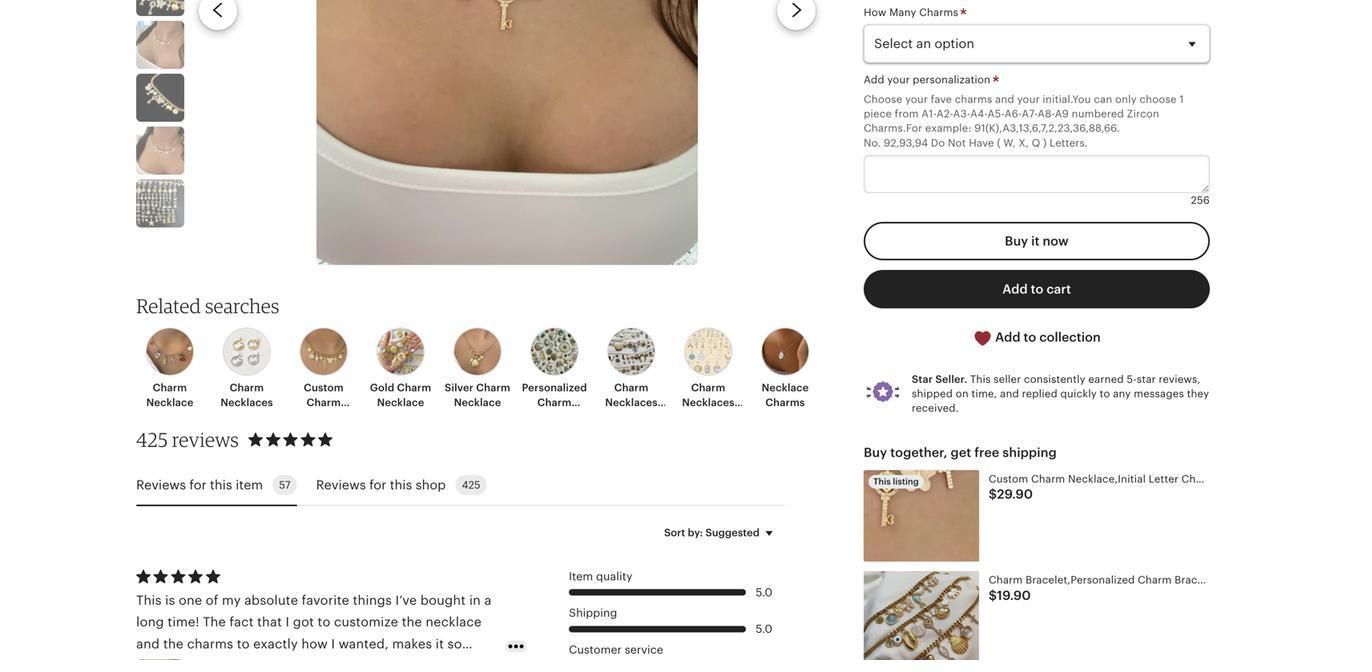 Task type: vqa. For each thing, say whether or not it's contained in the screenshot.
second 'Necklaces' from the right
yes



Task type: describe. For each thing, give the bounding box(es) containing it.
bought
[[420, 593, 466, 608]]

item
[[236, 478, 263, 492]]

necklace
[[426, 615, 482, 630]]

charm inside gold charm necklace
[[397, 382, 431, 394]]

it inside this is one of my absolute favorite things i've bought in a long time! the fact that i got to customize the necklace and the charms to exactly how i wanted, makes it so special. this would be such a great gift for someone! t
[[436, 637, 444, 651]]

add to cart button
[[864, 270, 1210, 309]]

things
[[353, 593, 392, 608]]

star
[[912, 373, 933, 385]]

a5-
[[988, 108, 1005, 120]]

consistently
[[1024, 373, 1086, 385]]

custom charm necklaceinitial letter charm necklacepick your image 5 image
[[136, 21, 184, 69]]

91(k),a3,13,6,7,2,23,36,88,66.
[[975, 122, 1120, 134]]

(
[[997, 137, 1001, 149]]

sort by: suggested
[[664, 527, 760, 539]]

initial.you
[[1043, 93, 1091, 105]]

425 reviews
[[136, 428, 239, 452]]

this for listing
[[873, 477, 891, 487]]

wanted,
[[339, 637, 389, 651]]

a7-
[[1022, 108, 1038, 120]]

Add your personalization text field
[[864, 155, 1210, 193]]

would
[[217, 659, 255, 660]]

buy together, get free shipping
[[864, 445, 1057, 460]]

gift
[[358, 659, 380, 660]]

this for seller
[[970, 373, 991, 385]]

and inside this seller consistently earned 5-star reviews, shipped on time, and replied quickly to any messages they received.
[[1000, 388, 1019, 400]]

x,
[[1019, 137, 1029, 149]]

cart
[[1047, 282, 1071, 296]]

charm inside charm necklaces gold
[[691, 382, 726, 394]]

necklace charms link
[[752, 328, 819, 410]]

q
[[1032, 137, 1041, 149]]

related searches region
[[117, 294, 840, 424]]

silver charm necklace
[[445, 382, 510, 409]]

charm inside charm necklaces chunky
[[614, 382, 649, 394]]

to inside button
[[1024, 330, 1036, 345]]

favorite
[[302, 593, 349, 608]]

someone!
[[405, 659, 466, 660]]

my
[[222, 593, 241, 608]]

now
[[1043, 234, 1069, 248]]

on
[[956, 388, 969, 400]]

0 vertical spatial a
[[484, 593, 492, 608]]

custom charm necklaceinitial letter charm necklacepick your image 8 image
[[136, 179, 184, 228]]

listing
[[893, 477, 919, 487]]

item
[[569, 570, 593, 583]]

charm necklace link
[[136, 328, 204, 410]]

5.0 for item quality
[[756, 586, 773, 599]]

$ 19.90
[[989, 589, 1031, 603]]

charm bracelet,personalized charm bracelet for women,design your own jewelry,choose your jewelry,birthday bracelet,gift for her,friend gift image
[[864, 572, 979, 660]]

long
[[136, 615, 164, 630]]

5-
[[1127, 373, 1137, 385]]

necklace for custom charm necklace
[[300, 411, 347, 423]]

w,
[[1004, 137, 1016, 149]]

replied
[[1022, 388, 1058, 400]]

gold inside charm necklaces gold
[[696, 411, 721, 423]]

a8-
[[1038, 108, 1055, 120]]

so
[[448, 637, 462, 651]]

to up the would
[[237, 637, 250, 651]]

reviews
[[172, 428, 239, 452]]

your for add
[[887, 74, 910, 86]]

custom charm necklaceinitial letter charm necklacepick your image 7 image
[[136, 127, 184, 175]]

necklaces for charm necklaces
[[221, 397, 273, 409]]

1 horizontal spatial charms
[[919, 6, 959, 18]]

custom charm necklace
[[300, 382, 347, 423]]

shop
[[416, 478, 446, 492]]

57
[[279, 479, 291, 491]]

add for add to collection
[[995, 330, 1021, 345]]

time!
[[168, 615, 199, 630]]

quickly
[[1061, 388, 1097, 400]]

item quality
[[569, 570, 633, 583]]

charm necklaces chunky
[[605, 382, 658, 423]]

charm necklaces chunky link
[[598, 328, 665, 423]]

necklace for silver charm necklace
[[454, 397, 501, 409]]

necklace inside necklace charms 'link'
[[762, 382, 809, 394]]

425 for 425
[[462, 479, 481, 491]]

this seller consistently earned 5-star reviews, shipped on time, and replied quickly to any messages they received.
[[912, 373, 1209, 414]]

seller.
[[936, 373, 967, 385]]

sort
[[664, 527, 685, 539]]

92,93,94
[[884, 137, 928, 149]]

this for item
[[210, 478, 232, 492]]

personalized
[[522, 382, 587, 394]]

i've
[[395, 593, 417, 608]]

get
[[951, 445, 971, 460]]

silver charm necklace link
[[444, 328, 511, 410]]

your up 'a7-' on the top of page
[[1017, 93, 1040, 105]]

charms inside choose your fave charms and your initial.you can only choose 1 piece from a1-a2-a3-a4-a5-a6-a7-a8-a9 numbered zircon charms.for example: 91(k),a3,13,6,7,2,23,36,88,66. no. 92,93,94 do not have ( w, x, q ) letters.
[[955, 93, 993, 105]]

it inside button
[[1031, 234, 1040, 248]]

necklaces for charm necklaces gold
[[682, 397, 735, 409]]

custom charm necklaceinitial letter charm necklacepick your image 1 image
[[316, 0, 698, 265]]

seller
[[994, 373, 1021, 385]]

can
[[1094, 93, 1113, 105]]

searches
[[205, 294, 280, 318]]

star
[[1137, 373, 1156, 385]]

piece
[[864, 108, 892, 120]]

many
[[889, 6, 917, 18]]

custom charm necklace,initial letter charm necklace,pick your charms,design your own personalized story jewelry,gifts for her,birthday gift image
[[864, 470, 979, 562]]

fave
[[931, 93, 952, 105]]

gold charm necklace
[[370, 382, 431, 409]]

$ 29.90
[[989, 487, 1033, 502]]

how
[[301, 637, 328, 651]]

customer service
[[569, 643, 663, 656]]

not
[[948, 137, 966, 149]]

earned
[[1089, 373, 1124, 385]]

charm necklaces gold
[[682, 382, 735, 423]]

reviews for this shop
[[316, 478, 446, 492]]

choose your fave charms and your initial.you can only choose 1 piece from a1-a2-a3-a4-a5-a6-a7-a8-a9 numbered zircon charms.for example: 91(k),a3,13,6,7,2,23,36,88,66. no. 92,93,94 do not have ( w, x, q ) letters.
[[864, 93, 1184, 149]]



Task type: locate. For each thing, give the bounding box(es) containing it.
charms right charm necklaces gold
[[766, 397, 805, 409]]

1 horizontal spatial necklaces
[[605, 397, 658, 409]]

1 horizontal spatial charms
[[955, 93, 993, 105]]

0 horizontal spatial charms
[[187, 637, 233, 651]]

charms inside this is one of my absolute favorite things i've bought in a long time! the fact that i got to customize the necklace and the charms to exactly how i wanted, makes it so special. this would be such a great gift for someone! t
[[187, 637, 233, 651]]

add for add your personalization
[[864, 74, 885, 86]]

time,
[[972, 388, 997, 400]]

gold
[[370, 382, 394, 394], [696, 411, 721, 423]]

add to cart
[[1003, 282, 1071, 296]]

charms right many
[[919, 6, 959, 18]]

1 horizontal spatial a
[[484, 593, 492, 608]]

necklace inside custom charm necklace link
[[300, 411, 347, 423]]

add inside button
[[995, 330, 1021, 345]]

messages
[[1134, 388, 1184, 400]]

necklace for gold charm necklace
[[377, 397, 424, 409]]

tab list containing reviews for this item
[[136, 466, 785, 507]]

0 horizontal spatial charms
[[766, 397, 805, 409]]

0 vertical spatial the
[[402, 615, 422, 630]]

to inside this seller consistently earned 5-star reviews, shipped on time, and replied quickly to any messages they received.
[[1100, 388, 1110, 400]]

i
[[286, 615, 289, 630], [331, 637, 335, 651]]

for left shop
[[369, 478, 387, 492]]

a down the how
[[311, 659, 319, 660]]

custom charm necklaceinitial letter charm necklacepick your image 6 image
[[136, 74, 184, 122]]

is
[[165, 593, 175, 608]]

your up from
[[905, 93, 928, 105]]

necklace right custom charm necklace
[[377, 397, 424, 409]]

for inside this is one of my absolute favorite things i've bought in a long time! the fact that i got to customize the necklace and the charms to exactly how i wanted, makes it so special. this would be such a great gift for someone! t
[[383, 659, 401, 660]]

add your personalization
[[864, 74, 994, 86]]

this listing
[[873, 477, 919, 487]]

necklace down custom in the left of the page
[[300, 411, 347, 423]]

charm necklace
[[146, 382, 193, 409]]

0 vertical spatial 5.0
[[756, 586, 773, 599]]

buy for buy together, get free shipping
[[864, 445, 887, 460]]

3 necklaces from the left
[[682, 397, 735, 409]]

1 $ from the top
[[989, 487, 997, 502]]

silver
[[445, 382, 474, 394]]

to left 'cart' at the top right
[[1031, 282, 1044, 296]]

charm right the "silver"
[[476, 382, 510, 394]]

1 necklaces from the left
[[221, 397, 273, 409]]

0 vertical spatial and
[[995, 93, 1014, 105]]

5.0 for shipping
[[756, 623, 773, 635]]

reviews for reviews for this item
[[136, 478, 186, 492]]

1 horizontal spatial i
[[331, 637, 335, 651]]

29.90
[[997, 487, 1033, 502]]

to right the got
[[318, 615, 331, 630]]

and up a6-
[[995, 93, 1014, 105]]

this
[[210, 478, 232, 492], [390, 478, 412, 492]]

425 inside tab list
[[462, 479, 481, 491]]

0 horizontal spatial the
[[163, 637, 184, 651]]

necklaces inside charm necklaces gold link
[[682, 397, 735, 409]]

gold right custom in the left of the page
[[370, 382, 394, 394]]

buy left 'now'
[[1005, 234, 1028, 248]]

for right gift
[[383, 659, 401, 660]]

necklace up 425 reviews
[[146, 397, 193, 409]]

charm inside the silver charm necklace
[[476, 382, 510, 394]]

necklace inside charm necklace link
[[146, 397, 193, 409]]

your up choose in the right of the page
[[887, 74, 910, 86]]

charm up chunky on the left bottom of page
[[614, 382, 649, 394]]

special.
[[136, 659, 184, 660]]

a right in
[[484, 593, 492, 608]]

this for is
[[136, 593, 162, 608]]

to left collection
[[1024, 330, 1036, 345]]

charms.for
[[864, 122, 923, 134]]

charms inside necklace charms
[[766, 397, 805, 409]]

2 reviews from the left
[[316, 478, 366, 492]]

necklace inside the silver charm necklace
[[454, 397, 501, 409]]

customize
[[334, 615, 398, 630]]

0 horizontal spatial reviews
[[136, 478, 186, 492]]

charm necklaces gold link
[[675, 328, 742, 423]]

necklace right charm necklaces gold link
[[762, 382, 809, 394]]

0 vertical spatial charms
[[955, 93, 993, 105]]

buy for buy it now
[[1005, 234, 1028, 248]]

to down earned
[[1100, 388, 1110, 400]]

)
[[1043, 137, 1047, 149]]

1 vertical spatial it
[[436, 637, 444, 651]]

1 reviews from the left
[[136, 478, 186, 492]]

charm down personalized
[[537, 397, 572, 409]]

necklaces up reviews
[[221, 397, 273, 409]]

0 horizontal spatial gold
[[370, 382, 394, 394]]

charm up reviews
[[230, 382, 264, 394]]

tab list
[[136, 466, 785, 507]]

$ for 19.90
[[989, 589, 997, 603]]

for for shop
[[369, 478, 387, 492]]

and inside this is one of my absolute favorite things i've bought in a long time! the fact that i got to customize the necklace and the charms to exactly how i wanted, makes it so special. this would be such a great gift for someone! t
[[136, 637, 160, 651]]

the up special.
[[163, 637, 184, 651]]

0 vertical spatial it
[[1031, 234, 1040, 248]]

the
[[203, 615, 226, 630]]

and up special.
[[136, 637, 160, 651]]

shipping
[[569, 607, 617, 620]]

necklace inside gold charm necklace
[[377, 397, 424, 409]]

only
[[1115, 93, 1137, 105]]

1 horizontal spatial this
[[390, 478, 412, 492]]

example:
[[925, 122, 972, 134]]

this left shop
[[390, 478, 412, 492]]

19.90
[[997, 589, 1031, 603]]

this up time,
[[970, 373, 991, 385]]

$ down free
[[989, 487, 997, 502]]

0 vertical spatial i
[[286, 615, 289, 630]]

add
[[864, 74, 885, 86], [1003, 282, 1028, 296], [995, 330, 1021, 345]]

the up makes
[[402, 615, 422, 630]]

necklace
[[762, 382, 809, 394], [146, 397, 193, 409], [377, 397, 424, 409], [454, 397, 501, 409], [300, 411, 347, 423], [531, 411, 578, 423]]

1 vertical spatial charms
[[187, 637, 233, 651]]

2 5.0 from the top
[[756, 623, 773, 635]]

absolute
[[244, 593, 298, 608]]

star seller.
[[912, 373, 967, 385]]

1 vertical spatial 5.0
[[756, 623, 773, 635]]

for down reviews
[[189, 478, 207, 492]]

this is one of my absolute favorite things i've bought in a long time! the fact that i got to customize the necklace and the charms to exactly how i wanted, makes it so special. this would be such a great gift for someone! t
[[136, 593, 495, 660]]

this left listing
[[873, 477, 891, 487]]

2 this from the left
[[390, 478, 412, 492]]

necklace inside personalized charm necklace
[[531, 411, 578, 423]]

charm inside personalized charm necklace
[[537, 397, 572, 409]]

this
[[970, 373, 991, 385], [873, 477, 891, 487], [136, 593, 162, 608], [188, 659, 213, 660]]

0 vertical spatial 425
[[136, 428, 168, 452]]

gold right chunky on the left bottom of page
[[696, 411, 721, 423]]

charm inside charm necklaces
[[230, 382, 264, 394]]

i up the great at the bottom left of the page
[[331, 637, 335, 651]]

reviews for this item
[[136, 478, 263, 492]]

0 horizontal spatial necklaces
[[221, 397, 273, 409]]

quality
[[596, 570, 633, 583]]

1 horizontal spatial the
[[402, 615, 422, 630]]

charm left the "silver"
[[397, 382, 431, 394]]

2 horizontal spatial necklaces
[[682, 397, 735, 409]]

add left 'cart' at the top right
[[1003, 282, 1028, 296]]

reviews for reviews for this shop
[[316, 478, 366, 492]]

1 this from the left
[[210, 478, 232, 492]]

1 vertical spatial 425
[[462, 479, 481, 491]]

do
[[931, 137, 945, 149]]

buy it now
[[1005, 234, 1069, 248]]

this inside this seller consistently earned 5-star reviews, shipped on time, and replied quickly to any messages they received.
[[970, 373, 991, 385]]

necklaces up chunky on the left bottom of page
[[605, 397, 658, 409]]

charm left necklace charms
[[691, 382, 726, 394]]

add for add to cart
[[1003, 282, 1028, 296]]

sort by: suggested button
[[652, 516, 791, 550]]

add up seller
[[995, 330, 1021, 345]]

reviews right 57
[[316, 478, 366, 492]]

0 vertical spatial charms
[[919, 6, 959, 18]]

0 vertical spatial buy
[[1005, 234, 1028, 248]]

custom
[[304, 382, 344, 394]]

for for item
[[189, 478, 207, 492]]

2 $ from the top
[[989, 589, 997, 603]]

2 vertical spatial and
[[136, 637, 160, 651]]

this left 'is' at the bottom
[[136, 593, 162, 608]]

1 vertical spatial buy
[[864, 445, 887, 460]]

shipped
[[912, 388, 953, 400]]

and down seller
[[1000, 388, 1019, 400]]

your for choose
[[905, 93, 928, 105]]

425 right shop
[[462, 479, 481, 491]]

chunky
[[612, 411, 651, 423]]

0 horizontal spatial this
[[210, 478, 232, 492]]

$ for 29.90
[[989, 487, 997, 502]]

exactly
[[253, 637, 298, 651]]

necklace for personalized charm necklace
[[531, 411, 578, 423]]

0 horizontal spatial 425
[[136, 428, 168, 452]]

in
[[469, 593, 481, 608]]

5.0
[[756, 586, 773, 599], [756, 623, 773, 635]]

free
[[975, 445, 1000, 460]]

to inside button
[[1031, 282, 1044, 296]]

necklace down the "silver"
[[454, 397, 501, 409]]

from
[[895, 108, 919, 120]]

necklaces inside charm necklaces chunky link
[[605, 397, 658, 409]]

1 vertical spatial charms
[[766, 397, 805, 409]]

buy it now button
[[864, 222, 1210, 260]]

they
[[1187, 388, 1209, 400]]

1 vertical spatial gold
[[696, 411, 721, 423]]

0 horizontal spatial it
[[436, 637, 444, 651]]

how many charms
[[864, 6, 961, 18]]

a2-
[[937, 108, 953, 120]]

i left the got
[[286, 615, 289, 630]]

add inside button
[[1003, 282, 1028, 296]]

425
[[136, 428, 168, 452], [462, 479, 481, 491]]

charms up a4-
[[955, 93, 993, 105]]

1 vertical spatial $
[[989, 589, 997, 603]]

$ right charm bracelet,personalized charm bracelet for women,design your own jewelry,choose your jewelry,birthday bracelet,gift for her,friend gift image
[[989, 589, 997, 603]]

0 vertical spatial $
[[989, 487, 997, 502]]

choose
[[1140, 93, 1177, 105]]

this for shop
[[390, 478, 412, 492]]

charms down "the"
[[187, 637, 233, 651]]

0 horizontal spatial a
[[311, 659, 319, 660]]

2 necklaces from the left
[[605, 397, 658, 409]]

charm necklaces
[[221, 382, 273, 409]]

charm inside charm necklace
[[153, 382, 187, 394]]

this left item
[[210, 478, 232, 492]]

necklaces right charm necklaces chunky
[[682, 397, 735, 409]]

custom charm necklace link
[[290, 328, 357, 423]]

necklaces inside the charm necklaces link
[[221, 397, 273, 409]]

your
[[887, 74, 910, 86], [905, 93, 928, 105], [1017, 93, 1040, 105]]

2 vertical spatial add
[[995, 330, 1021, 345]]

1 horizontal spatial it
[[1031, 234, 1040, 248]]

charm inside custom charm necklace
[[307, 397, 341, 409]]

reviews down 425 reviews
[[136, 478, 186, 492]]

buy inside button
[[1005, 234, 1028, 248]]

any
[[1113, 388, 1131, 400]]

necklaces for charm necklaces chunky
[[605, 397, 658, 409]]

1 vertical spatial i
[[331, 637, 335, 651]]

charm down custom in the left of the page
[[307, 397, 341, 409]]

0 horizontal spatial buy
[[864, 445, 887, 460]]

such
[[278, 659, 308, 660]]

1 vertical spatial and
[[1000, 388, 1019, 400]]

how
[[864, 6, 887, 18]]

buy up this listing
[[864, 445, 887, 460]]

gold inside gold charm necklace
[[370, 382, 394, 394]]

custom charm necklaceinitial letter charm necklacepick your image 4 image
[[136, 0, 184, 16]]

makes
[[392, 637, 432, 651]]

0 horizontal spatial i
[[286, 615, 289, 630]]

425 down charm necklace
[[136, 428, 168, 452]]

1 vertical spatial the
[[163, 637, 184, 651]]

charm up 425 reviews
[[153, 382, 187, 394]]

1 horizontal spatial buy
[[1005, 234, 1028, 248]]

1 horizontal spatial reviews
[[316, 478, 366, 492]]

a9
[[1055, 108, 1069, 120]]

related searches
[[136, 294, 280, 318]]

necklace charms
[[762, 382, 809, 409]]

add to collection button
[[864, 318, 1210, 358]]

no.
[[864, 137, 881, 149]]

0 vertical spatial gold
[[370, 382, 394, 394]]

this left the would
[[188, 659, 213, 660]]

0 vertical spatial add
[[864, 74, 885, 86]]

1 horizontal spatial 425
[[462, 479, 481, 491]]

1 vertical spatial add
[[1003, 282, 1028, 296]]

and
[[995, 93, 1014, 105], [1000, 388, 1019, 400], [136, 637, 160, 651]]

1 horizontal spatial gold
[[696, 411, 721, 423]]

fact
[[230, 615, 254, 630]]

it left the so
[[436, 637, 444, 651]]

1 vertical spatial a
[[311, 659, 319, 660]]

that
[[257, 615, 282, 630]]

one
[[179, 593, 202, 608]]

be
[[258, 659, 274, 660]]

necklace down personalized
[[531, 411, 578, 423]]

and inside choose your fave charms and your initial.you can only choose 1 piece from a1-a2-a3-a4-a5-a6-a7-a8-a9 numbered zircon charms.for example: 91(k),a3,13,6,7,2,23,36,88,66. no. 92,93,94 do not have ( w, x, q ) letters.
[[995, 93, 1014, 105]]

have
[[969, 137, 994, 149]]

personalized charm necklace
[[522, 382, 587, 423]]

256
[[1191, 194, 1210, 206]]

a3-
[[953, 108, 970, 120]]

reviews
[[136, 478, 186, 492], [316, 478, 366, 492]]

a6-
[[1005, 108, 1022, 120]]

it left 'now'
[[1031, 234, 1040, 248]]

add up choose in the right of the page
[[864, 74, 885, 86]]

shipping
[[1003, 445, 1057, 460]]

425 for 425 reviews
[[136, 428, 168, 452]]

1 5.0 from the top
[[756, 586, 773, 599]]



